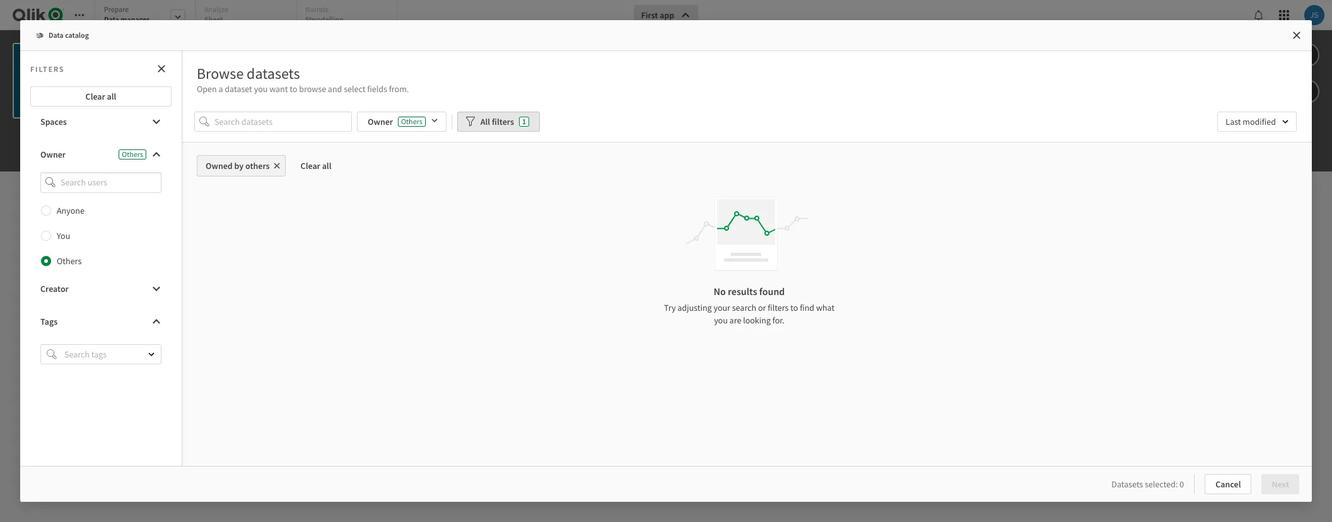 Task type: vqa. For each thing, say whether or not it's contained in the screenshot.
"Clear all" button
yes



Task type: locate. For each thing, give the bounding box(es) containing it.
or
[[759, 303, 766, 314]]

1 vertical spatial first
[[148, 43, 165, 54]]

filters inside no results found try adjusting your search or filters to find what you are looking for.
[[768, 303, 789, 314]]

others up search users text field at the left top of page
[[122, 150, 143, 159]]

all
[[481, 116, 490, 128]]

clear down search datasets text field
[[301, 161, 320, 172]]

last modified
[[1226, 116, 1277, 128]]

1 horizontal spatial clear all
[[301, 161, 332, 172]]

clear all down search datasets text field
[[301, 161, 332, 172]]

1 vertical spatial all
[[322, 161, 332, 172]]

clear all up spaces dropdown button
[[86, 91, 116, 102]]

1 horizontal spatial filters
[[768, 303, 789, 314]]

owner
[[368, 116, 393, 128], [40, 149, 66, 160]]

none field inside the browse datasets dialog
[[30, 172, 172, 193]]

data left last
[[148, 57, 161, 66]]

last modified button
[[1218, 112, 1298, 132]]

owned by others
[[206, 161, 270, 172]]

all
[[107, 91, 116, 102], [322, 161, 332, 172]]

last
[[163, 57, 173, 66]]

2 horizontal spatial to
[[791, 303, 799, 314]]

0 vertical spatial clear
[[86, 91, 105, 102]]

0 horizontal spatial filters
[[492, 116, 514, 128]]

tags
[[40, 316, 58, 327]]

browse datasets open a dataset you want to browse and select fields from.
[[197, 64, 409, 95]]

first app button
[[634, 5, 699, 25]]

others
[[401, 117, 423, 126], [122, 150, 143, 159], [57, 255, 82, 267]]

1 vertical spatial filters
[[768, 303, 789, 314]]

1 vertical spatial you
[[714, 315, 728, 327]]

anyone
[[57, 205, 85, 216]]

0 vertical spatial you
[[254, 83, 268, 95]]

others down from.
[[401, 117, 423, 126]]

clear up spaces dropdown button
[[86, 91, 105, 102]]

to left find
[[791, 303, 799, 314]]

filters up for.
[[768, 303, 789, 314]]

spaces button
[[30, 112, 172, 132]]

0 horizontal spatial owner
[[40, 149, 66, 160]]

filters
[[492, 116, 514, 128], [768, 303, 789, 314]]

open
[[197, 83, 217, 95]]

None field
[[30, 172, 172, 193]]

0 horizontal spatial data
[[104, 15, 119, 24]]

to
[[290, 83, 298, 95], [704, 223, 717, 242], [791, 303, 799, 314]]

0 horizontal spatial others
[[57, 255, 82, 267]]

to right data
[[704, 223, 717, 242]]

select
[[344, 83, 366, 95]]

0 vertical spatial owner
[[368, 116, 393, 128]]

fields
[[367, 83, 387, 95]]

data down prepare
[[104, 15, 119, 24]]

clear
[[86, 91, 105, 102], [301, 161, 320, 172]]

application
[[0, 0, 1333, 523]]

1 vertical spatial owner
[[40, 149, 66, 160]]

0 vertical spatial your
[[720, 223, 749, 242]]

spaces
[[40, 116, 67, 127]]

you left the are on the right
[[714, 315, 728, 327]]

all up spaces dropdown button
[[107, 91, 116, 102]]

data inside the prepare data manager
[[104, 15, 119, 24]]

search tags element
[[47, 349, 57, 360]]

1 horizontal spatial all
[[322, 161, 332, 172]]

clear all button up spaces dropdown button
[[30, 86, 172, 107]]

a
[[219, 83, 223, 95]]

clear all button
[[30, 86, 172, 107], [291, 155, 342, 177]]

you
[[254, 83, 268, 95], [714, 315, 728, 327]]

your down no
[[714, 303, 731, 314]]

app inside "button"
[[660, 9, 675, 21]]

0 vertical spatial clear all
[[86, 91, 116, 102]]

no
[[714, 286, 726, 298]]

0 vertical spatial others
[[401, 117, 423, 126]]

datasets
[[247, 64, 300, 83]]

clear all for clear all button to the right
[[301, 161, 332, 172]]

first inside "button"
[[642, 9, 658, 21]]

filters right all
[[492, 116, 514, 128]]

you left want
[[254, 83, 268, 95]]

Search users text field
[[58, 172, 146, 193]]

2 horizontal spatial others
[[401, 117, 423, 126]]

first app data last loaded: first app
[[148, 43, 196, 82]]

your for adjusting
[[714, 303, 731, 314]]

your left app.
[[720, 223, 749, 242]]

search tags image
[[47, 349, 57, 360]]

toolbar
[[0, 0, 1333, 172]]

browse datasets dialog
[[20, 20, 1313, 502]]

no results found try adjusting your search or filters to find what you are looking for.
[[664, 286, 835, 327]]

0 horizontal spatial clear all button
[[30, 86, 172, 107]]

dataset
[[225, 83, 252, 95]]

to right want
[[290, 83, 298, 95]]

0 horizontal spatial you
[[254, 83, 268, 95]]

your for to
[[720, 223, 749, 242]]

1 horizontal spatial clear all button
[[291, 155, 342, 177]]

1 vertical spatial app
[[166, 43, 181, 54]]

others down you
[[57, 255, 82, 267]]

0 vertical spatial clear all button
[[30, 86, 172, 107]]

1 horizontal spatial to
[[704, 223, 717, 242]]

all down search datasets text field
[[322, 161, 332, 172]]

0 horizontal spatial all
[[107, 91, 116, 102]]

first for first app
[[642, 9, 658, 21]]

0 vertical spatial data
[[104, 15, 119, 24]]

filters region
[[194, 109, 1300, 135]]

to inside "browse datasets open a dataset you want to browse and select fields from."
[[290, 83, 298, 95]]

0 vertical spatial app
[[660, 9, 675, 21]]

2 vertical spatial app
[[166, 71, 180, 82]]

0 vertical spatial to
[[290, 83, 298, 95]]

1 vertical spatial others
[[122, 150, 143, 159]]

first
[[642, 9, 658, 21], [148, 43, 165, 54], [148, 71, 164, 82]]

found
[[760, 286, 785, 298]]

loaded:
[[175, 57, 196, 66]]

1 vertical spatial clear all
[[301, 161, 332, 172]]

edit image
[[1302, 47, 1313, 62]]

0 vertical spatial filters
[[492, 116, 514, 128]]

1 vertical spatial data
[[148, 57, 161, 66]]

you
[[57, 230, 70, 241]]

1 horizontal spatial owner
[[368, 116, 393, 128]]

creator
[[40, 283, 69, 294]]

toolbar containing first app
[[0, 0, 1333, 172]]

from.
[[389, 83, 409, 95]]

filters
[[30, 64, 65, 74]]

prepare
[[104, 4, 129, 14]]

0 vertical spatial first
[[642, 9, 658, 21]]

clear all
[[86, 91, 116, 102], [301, 161, 332, 172]]

0 horizontal spatial to
[[290, 83, 298, 95]]

application containing browse datasets
[[0, 0, 1333, 523]]

1 vertical spatial clear all button
[[291, 155, 342, 177]]

1 vertical spatial your
[[714, 303, 731, 314]]

your inside no results found try adjusting your search or filters to find what you are looking for.
[[714, 303, 731, 314]]

owner down the "fields"
[[368, 116, 393, 128]]

data inside first app data last loaded: first app
[[148, 57, 161, 66]]

prepare data manager
[[104, 4, 150, 24]]

2 vertical spatial to
[[791, 303, 799, 314]]

0 horizontal spatial clear all
[[86, 91, 116, 102]]

app
[[660, 9, 675, 21], [166, 43, 181, 54], [166, 71, 180, 82]]

1 vertical spatial clear
[[301, 161, 320, 172]]

1 vertical spatial to
[[704, 223, 717, 242]]

and
[[328, 83, 342, 95]]

clear all button down search datasets text field
[[291, 155, 342, 177]]

owner down 'spaces'
[[40, 149, 66, 160]]

cancel button
[[1206, 475, 1252, 495]]

2 vertical spatial others
[[57, 255, 82, 267]]

1 horizontal spatial clear
[[301, 161, 320, 172]]

1 horizontal spatial data
[[148, 57, 161, 66]]

1 horizontal spatial you
[[714, 315, 728, 327]]

Search datasets text field
[[215, 112, 352, 132]]

your
[[720, 223, 749, 242], [714, 303, 731, 314]]

0 vertical spatial all
[[107, 91, 116, 102]]

data
[[104, 15, 119, 24], [148, 57, 161, 66]]



Task type: describe. For each thing, give the bounding box(es) containing it.
owned by others button
[[197, 155, 286, 177]]

all for clear all button to the right
[[322, 161, 332, 172]]

manager
[[121, 15, 150, 24]]

last
[[1226, 116, 1242, 128]]

results
[[728, 286, 758, 298]]

owner option group
[[30, 198, 172, 274]]

browse
[[197, 64, 244, 83]]

app for first app data last loaded: first app
[[166, 43, 181, 54]]

creator button
[[30, 279, 172, 299]]

adding
[[625, 223, 670, 242]]

get
[[553, 223, 575, 242]]

what
[[817, 303, 835, 314]]

owner inside filters region
[[368, 116, 393, 128]]

started
[[578, 223, 622, 242]]

browse
[[299, 83, 326, 95]]

app.
[[752, 223, 780, 242]]

all for clear all button to the left
[[107, 91, 116, 102]]

modified
[[1243, 116, 1277, 128]]

filters inside filters region
[[492, 116, 514, 128]]

1
[[523, 117, 526, 126]]

others inside filters region
[[401, 117, 423, 126]]

tags button
[[30, 312, 172, 332]]

0 horizontal spatial clear
[[86, 91, 105, 102]]

clear all for clear all button to the left
[[86, 91, 116, 102]]

data
[[673, 223, 701, 242]]

are
[[730, 315, 742, 327]]

cancel
[[1216, 479, 1242, 490]]

all filters
[[481, 116, 514, 128]]

Search tags text field
[[62, 344, 137, 365]]

looking
[[744, 315, 771, 327]]

find
[[800, 303, 815, 314]]

first for first app data last loaded: first app
[[148, 43, 165, 54]]

search
[[733, 303, 757, 314]]

1 horizontal spatial others
[[122, 150, 143, 159]]

for.
[[773, 315, 785, 327]]

app for first app
[[660, 9, 675, 21]]

app options image
[[1302, 84, 1313, 99]]

others
[[246, 161, 270, 172]]

2 vertical spatial first
[[148, 71, 164, 82]]

owned
[[206, 161, 233, 172]]

you inside "browse datasets open a dataset you want to browse and select fields from."
[[254, 83, 268, 95]]

you inside no results found try adjusting your search or filters to find what you are looking for.
[[714, 315, 728, 327]]

to inside no results found try adjusting your search or filters to find what you are looking for.
[[791, 303, 799, 314]]

first app
[[642, 9, 675, 21]]

want
[[270, 83, 288, 95]]

get started adding data to your app.
[[553, 223, 780, 242]]

open image
[[148, 351, 155, 358]]

try
[[664, 303, 676, 314]]

others inside owner option group
[[57, 255, 82, 267]]

adjusting
[[678, 303, 712, 314]]

by
[[234, 161, 244, 172]]



